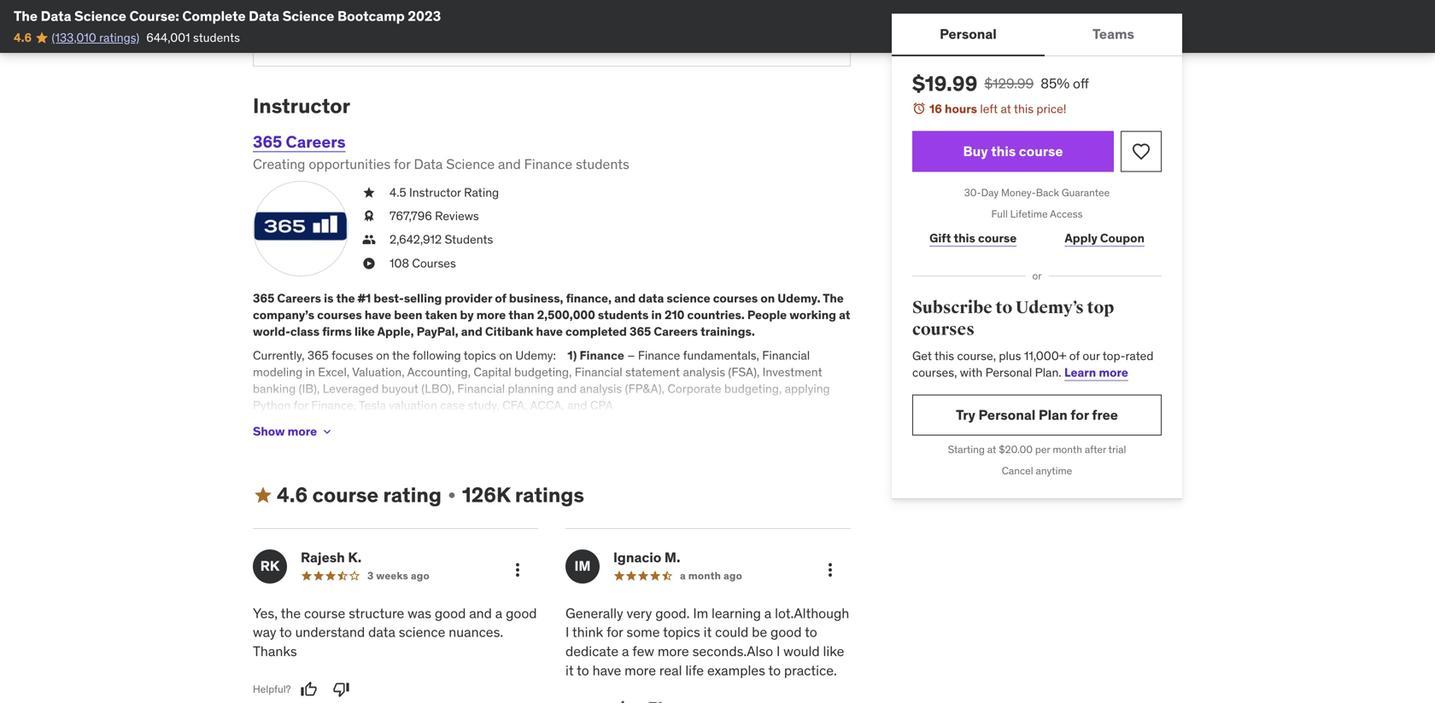 Task type: describe. For each thing, give the bounding box(es) containing it.
im
[[574, 558, 591, 576]]

of inside 365 careers is the #1 best-selling provider of business, finance, and data science courses on udemy. the company's courses have been taken by more than 2,500,000 students in 210 countries. people working at world-class firms like apple, paypal, and citibank have completed 365 careers trainings.
[[495, 291, 506, 306]]

xsmall image for 108 courses
[[362, 255, 376, 272]]

$58.97
[[316, 15, 370, 35]]

rated
[[1126, 348, 1154, 364]]

paypal,
[[417, 324, 458, 340]]

2023
[[408, 7, 441, 25]]

$19.99
[[912, 71, 978, 97]]

4.5
[[390, 185, 406, 200]]

4.6 for 4.6
[[14, 30, 32, 45]]

students
[[445, 232, 493, 247]]

rajesh
[[301, 549, 345, 567]]

full
[[991, 207, 1008, 221]]

could
[[715, 624, 749, 642]]

topics inside although i think for some topics it could be good to dedicate a few more seconds.
[[663, 624, 700, 642]]

course up k.
[[312, 483, 379, 508]]

like inside 365 careers is the #1 best-selling provider of business, finance, and data science courses on udemy. the company's courses have been taken by more than 2,500,000 students in 210 countries. people working at world-class firms like apple, paypal, and citibank have completed 365 careers trainings.
[[354, 324, 375, 340]]

in inside – finance fundamentals, financial modeling in excel, valuation, accounting, capital budgeting, financial statement analysis (fsa), investment banking (ib), leveraged buyout (lbo), financial planning and analysis (fp&a), corporate budgeting, applying python for finance, tesla valuation case study, cfa, acca, and cpa
[[306, 365, 315, 380]]

generally
[[566, 605, 623, 623]]

to inside subscribe to udemy's top courses
[[996, 298, 1012, 319]]

1)
[[568, 348, 577, 363]]

seconds.
[[692, 643, 747, 661]]

after
[[1085, 443, 1106, 457]]

– finance fundamentals, financial modeling in excel, valuation, accounting, capital budgeting, financial statement analysis (fsa), investment banking (ib), leveraged buyout (lbo), financial planning and analysis (fp&a), corporate budgeting, applying python for finance, tesla valuation case study, cfa, acca, and cpa
[[253, 348, 830, 414]]

subscribe
[[912, 298, 992, 319]]

data for and
[[638, 291, 664, 306]]

structure
[[349, 605, 404, 623]]

is
[[324, 291, 334, 306]]

(fp&a),
[[625, 381, 665, 397]]

corporate
[[667, 381, 721, 397]]

our
[[1083, 348, 1100, 364]]

644,001 students
[[146, 30, 240, 45]]

gift this course
[[930, 230, 1017, 246]]

ratings
[[515, 483, 584, 508]]

365 inside 365 careers creating opportunities for data science and finance students
[[253, 131, 282, 152]]

more inside 365 careers is the #1 best-selling provider of business, finance, and data science courses on udemy. the company's courses have been taken by more than 2,500,000 students in 210 countries. people working at world-class firms like apple, paypal, and citibank have completed 365 careers trainings.
[[476, 308, 506, 323]]

0 horizontal spatial courses
[[317, 308, 362, 323]]

science for data
[[282, 7, 334, 25]]

way
[[253, 624, 276, 642]]

try personal plan for free link
[[912, 395, 1162, 436]]

it inside "also i would like it to have more real life examples to practice."
[[566, 662, 574, 680]]

1 horizontal spatial financial
[[575, 365, 622, 380]]

finance inside 365 careers creating opportunities for data science and finance students
[[524, 156, 572, 173]]

1 vertical spatial analysis
[[580, 381, 622, 397]]

0 horizontal spatial topics
[[464, 348, 496, 363]]

126k
[[462, 483, 510, 508]]

science for courses
[[667, 291, 710, 306]]

the data science course: complete data science bootcamp 2023
[[14, 7, 441, 25]]

acca,
[[530, 398, 564, 414]]

1 vertical spatial budgeting,
[[724, 381, 782, 397]]

real
[[659, 662, 682, 680]]

course for gift this course
[[978, 230, 1017, 246]]

rk
[[260, 558, 280, 576]]

business,
[[509, 291, 563, 306]]

also i would like it to have more real life examples to practice.
[[566, 643, 844, 680]]

lot.
[[775, 605, 794, 623]]

total:
[[274, 14, 313, 35]]

medium image
[[253, 486, 273, 506]]

gift
[[930, 230, 951, 246]]

apply
[[1065, 230, 1098, 246]]

statement
[[625, 365, 680, 380]]

also
[[747, 643, 773, 661]]

additional actions for review by rajesh k. image
[[507, 560, 528, 581]]

teams button
[[1045, 14, 1182, 55]]

365 up company's in the top left of the page
[[253, 291, 274, 306]]

and inside yes, the course structure was good and a good way to understand data science nuances. thanks
[[469, 605, 492, 623]]

examples
[[707, 662, 765, 680]]

2 vertical spatial financial
[[457, 381, 505, 397]]

xsmall image inside show more button
[[320, 425, 334, 439]]

0 vertical spatial xsmall image
[[362, 208, 376, 225]]

this left price! on the right of page
[[1014, 101, 1034, 117]]

30-day money-back guarantee full lifetime access
[[964, 186, 1110, 221]]

buy this course
[[963, 143, 1063, 160]]

this for buy this course
[[991, 143, 1016, 160]]

to down "dedicate"
[[577, 662, 589, 680]]

2,642,912 students
[[390, 232, 493, 247]]

for inside – finance fundamentals, financial modeling in excel, valuation, accounting, capital budgeting, financial statement analysis (fsa), investment banking (ib), leveraged buyout (lbo), financial planning and analysis (fp&a), corporate budgeting, applying python for finance, tesla valuation case study, cfa, acca, and cpa
[[294, 398, 308, 414]]

apply coupon button
[[1048, 221, 1162, 256]]

0 vertical spatial at
[[1001, 101, 1011, 117]]

study,
[[468, 398, 500, 414]]

learning
[[712, 605, 761, 623]]

udemy.
[[778, 291, 821, 306]]

personal inside get this course, plus 11,000+ of our top-rated courses, with personal plan.
[[986, 365, 1032, 380]]

on inside 365 careers is the #1 best-selling provider of business, finance, and data science courses on udemy. the company's courses have been taken by more than 2,500,000 students in 210 countries. people working at world-class firms like apple, paypal, and citibank have completed 365 careers trainings.
[[761, 291, 775, 306]]

0 horizontal spatial instructor
[[253, 93, 350, 119]]

this for gift this course
[[954, 230, 975, 246]]

company's
[[253, 308, 314, 323]]

at inside the starting at $20.00 per month after trial cancel anytime
[[987, 443, 996, 457]]

xsmall image for 4.5 instructor rating
[[362, 185, 376, 201]]

complete
[[182, 7, 246, 25]]

ago for m.
[[724, 570, 742, 583]]

try
[[956, 407, 976, 424]]

644,001
[[146, 30, 190, 45]]

like inside "also i would like it to have more real life examples to practice."
[[823, 643, 844, 661]]

science for careers
[[446, 156, 495, 173]]

1 horizontal spatial on
[[499, 348, 513, 363]]

210 countries.
[[665, 308, 745, 323]]

it inside although i think for some topics it could be good to dedicate a few more seconds.
[[704, 624, 712, 642]]

citibank
[[485, 324, 533, 340]]

selling
[[404, 291, 442, 306]]

the inside yes, the course structure was good and a good way to understand data science nuances. thanks
[[281, 605, 301, 623]]

yes, the course structure was good and a good way to understand data science nuances. thanks
[[253, 605, 537, 661]]

month inside the starting at $20.00 per month after trial cancel anytime
[[1053, 443, 1082, 457]]

mark review by ignacio m. as unhelpful image
[[645, 701, 663, 704]]

access
[[1050, 207, 1083, 221]]

show more button
[[253, 415, 334, 449]]

3
[[367, 570, 374, 583]]

a down m.
[[680, 570, 686, 583]]

buyout
[[382, 381, 418, 397]]

(lbo),
[[421, 381, 454, 397]]

for inside although i think for some topics it could be good to dedicate a few more seconds.
[[606, 624, 623, 642]]

learn
[[1064, 365, 1096, 380]]

ago for k.
[[411, 570, 430, 583]]

rajesh k.
[[301, 549, 362, 567]]

be
[[752, 624, 767, 642]]

helpful?
[[253, 683, 291, 697]]

0 horizontal spatial month
[[688, 570, 721, 583]]

1 vertical spatial have
[[536, 324, 563, 340]]

0 vertical spatial budgeting,
[[514, 365, 572, 380]]

try personal plan for free
[[956, 407, 1118, 424]]

2 vertical spatial careers
[[654, 324, 698, 340]]

ignacio m.
[[613, 549, 680, 567]]

0 vertical spatial students
[[193, 30, 240, 45]]

0 horizontal spatial science
[[74, 7, 126, 25]]

course for buy this course
[[1019, 143, 1063, 160]]

day
[[981, 186, 999, 200]]

0 horizontal spatial on
[[376, 348, 390, 363]]

0 horizontal spatial good
[[435, 605, 466, 623]]

ratings)
[[99, 30, 139, 45]]

although
[[794, 605, 849, 623]]

a inside yes, the course structure was good and a good way to understand data science nuances. thanks
[[495, 605, 502, 623]]

16 hours left at this price!
[[929, 101, 1067, 117]]

learn more link
[[1064, 365, 1128, 380]]

creating
[[253, 156, 305, 173]]

top-
[[1103, 348, 1126, 364]]

best-
[[374, 291, 404, 306]]

k.
[[348, 549, 362, 567]]

cancel
[[1002, 465, 1033, 478]]

get
[[912, 348, 932, 364]]

365 up –
[[630, 324, 651, 340]]

of inside get this course, plus 11,000+ of our top-rated courses, with personal plan.
[[1069, 348, 1080, 364]]

although i think for some topics it could be good to dedicate a few more seconds.
[[566, 605, 849, 661]]

than
[[509, 308, 534, 323]]

weeks
[[376, 570, 408, 583]]

data for the
[[249, 7, 279, 25]]

to inside yes, the course structure was good and a good way to understand data science nuances. thanks
[[279, 624, 292, 642]]

additional actions for review by ignacio m. image
[[820, 560, 841, 581]]

wishlist image
[[1131, 141, 1152, 162]]

0 vertical spatial have
[[365, 308, 391, 323]]

tesla
[[359, 398, 386, 414]]

planning
[[508, 381, 554, 397]]

2,642,912
[[390, 232, 442, 247]]



Task type: locate. For each thing, give the bounding box(es) containing it.
this right gift on the right of page
[[954, 230, 975, 246]]

personal down plus
[[986, 365, 1032, 380]]

courses up the trainings.
[[713, 291, 758, 306]]

completed
[[565, 324, 627, 340]]

alarm image
[[912, 102, 926, 115]]

would
[[783, 643, 820, 661]]

1 vertical spatial in
[[306, 365, 315, 380]]

0 horizontal spatial 4.6
[[14, 30, 32, 45]]

in left 210 countries.
[[651, 308, 662, 323]]

1 horizontal spatial data
[[249, 7, 279, 25]]

0 vertical spatial the
[[14, 7, 38, 25]]

0 horizontal spatial finance
[[524, 156, 572, 173]]

personal up $19.99
[[940, 25, 997, 43]]

it down 'im'
[[704, 624, 712, 642]]

this for get this course, plus 11,000+ of our top-rated courses, with personal plan.
[[935, 348, 954, 364]]

to up the would
[[805, 624, 817, 642]]

1 vertical spatial month
[[688, 570, 721, 583]]

1 vertical spatial data
[[368, 624, 395, 642]]

1 horizontal spatial of
[[1069, 348, 1080, 364]]

126k ratings
[[462, 483, 584, 508]]

$129.99
[[984, 75, 1034, 92]]

data right complete
[[249, 7, 279, 25]]

science inside 365 careers creating opportunities for data science and finance students
[[446, 156, 495, 173]]

good down lot. on the right bottom
[[771, 624, 802, 642]]

science
[[667, 291, 710, 306], [399, 624, 445, 642]]

and up acca, at left
[[557, 381, 577, 397]]

365 careers link
[[253, 131, 346, 152]]

guarantee
[[1062, 186, 1110, 200]]

365 up creating
[[253, 131, 282, 152]]

365 careers creating opportunities for data science and finance students
[[253, 131, 629, 173]]

fundamentals,
[[683, 348, 759, 363]]

0 horizontal spatial at
[[839, 308, 850, 323]]

udemy's
[[1016, 298, 1084, 319]]

get this course, plus 11,000+ of our top-rated courses, with personal plan.
[[912, 348, 1154, 380]]

4.6
[[14, 30, 32, 45], [277, 483, 308, 508]]

have
[[365, 308, 391, 323], [536, 324, 563, 340], [593, 662, 621, 680]]

0 vertical spatial financial
[[762, 348, 810, 363]]

0 vertical spatial topics
[[464, 348, 496, 363]]

science inside 365 careers is the #1 best-selling provider of business, finance, and data science courses on udemy. the company's courses have been taken by more than 2,500,000 students in 210 countries. people working at world-class firms like apple, paypal, and citibank have completed 365 careers trainings.
[[667, 291, 710, 306]]

0 vertical spatial personal
[[940, 25, 997, 43]]

2 horizontal spatial science
[[446, 156, 495, 173]]

a
[[680, 570, 686, 583], [495, 605, 502, 623], [764, 605, 772, 623], [622, 643, 629, 661]]

0 vertical spatial science
[[667, 291, 710, 306]]

for up 4.5
[[394, 156, 411, 173]]

course for yes, the course structure was good and a good way to understand data science nuances. thanks
[[304, 605, 345, 623]]

767,796 reviews
[[390, 209, 479, 224]]

show more
[[253, 424, 317, 440]]

careers up company's in the top left of the page
[[277, 291, 321, 306]]

leveraged
[[323, 381, 379, 397]]

like up practice. at the bottom right of page
[[823, 643, 844, 661]]

been
[[394, 308, 422, 323]]

365 careers image
[[253, 181, 349, 277]]

1 horizontal spatial ago
[[724, 570, 742, 583]]

for
[[394, 156, 411, 173], [294, 398, 308, 414], [1071, 407, 1089, 424], [606, 624, 623, 642]]

tab list containing personal
[[892, 14, 1182, 56]]

tab list
[[892, 14, 1182, 56]]

show
[[253, 424, 285, 440]]

courses inside subscribe to udemy's top courses
[[912, 320, 975, 341]]

2 horizontal spatial financial
[[762, 348, 810, 363]]

1 vertical spatial personal
[[986, 365, 1032, 380]]

xsmall image for 2,642,912 students
[[362, 232, 376, 248]]

have inside "also i would like it to have more real life examples to practice."
[[593, 662, 621, 680]]

more inside button
[[288, 424, 317, 440]]

firms
[[322, 324, 352, 340]]

1 horizontal spatial it
[[704, 624, 712, 642]]

to down also
[[768, 662, 781, 680]]

365 up excel,
[[307, 348, 329, 363]]

i inside "also i would like it to have more real life examples to practice."
[[776, 643, 780, 661]]

to left udemy's at the top right of the page
[[996, 298, 1012, 319]]

course
[[1019, 143, 1063, 160], [978, 230, 1017, 246], [312, 483, 379, 508], [304, 605, 345, 623]]

i left think
[[566, 624, 569, 642]]

2 horizontal spatial data
[[414, 156, 443, 173]]

and
[[498, 156, 521, 173], [614, 291, 636, 306], [461, 324, 482, 340], [557, 381, 577, 397], [567, 398, 587, 414], [469, 605, 492, 623]]

mark review by ignacio m. as helpful image
[[613, 701, 630, 704]]

2 horizontal spatial the
[[392, 348, 410, 363]]

0 horizontal spatial the
[[14, 7, 38, 25]]

1 vertical spatial financial
[[575, 365, 622, 380]]

at inside 365 careers is the #1 best-selling provider of business, finance, and data science courses on udemy. the company's courses have been taken by more than 2,500,000 students in 210 countries. people working at world-class firms like apple, paypal, and citibank have completed 365 careers trainings.
[[839, 308, 850, 323]]

careers inside 365 careers creating opportunities for data science and finance students
[[286, 131, 346, 152]]

0 vertical spatial month
[[1053, 443, 1082, 457]]

topics up capital
[[464, 348, 496, 363]]

instructor up 365 careers 'link'
[[253, 93, 350, 119]]

xsmall image left 108
[[362, 255, 376, 272]]

16
[[929, 101, 942, 117]]

science
[[74, 7, 126, 25], [282, 7, 334, 25], [446, 156, 495, 173]]

careers for 365 careers is the #1 best-selling provider of business, finance, and data science courses on udemy. the company's courses have been taken by more than 2,500,000 students in 210 countries. people working at world-class firms like apple, paypal, and citibank have completed 365 careers trainings.
[[277, 291, 321, 306]]

and down by
[[461, 324, 482, 340]]

science up (133,010 ratings)
[[74, 7, 126, 25]]

focuses
[[332, 348, 373, 363]]

1 horizontal spatial at
[[987, 443, 996, 457]]

0 vertical spatial 4.6
[[14, 30, 32, 45]]

2 ago from the left
[[724, 570, 742, 583]]

of left our
[[1069, 348, 1080, 364]]

left
[[980, 101, 998, 117]]

data for 365
[[414, 156, 443, 173]]

xsmall image left 2,642,912
[[362, 232, 376, 248]]

courses up firms
[[317, 308, 362, 323]]

for right think
[[606, 624, 623, 642]]

0 vertical spatial the
[[336, 291, 355, 306]]

a left lot. on the right bottom
[[764, 605, 772, 623]]

i for think
[[566, 624, 569, 642]]

data down structure
[[368, 624, 395, 642]]

it
[[704, 624, 712, 642], [566, 662, 574, 680]]

good.
[[655, 605, 690, 623]]

applying
[[785, 381, 830, 397]]

1 horizontal spatial month
[[1053, 443, 1082, 457]]

budgeting, down the (fsa),
[[724, 381, 782, 397]]

a inside although i think for some topics it could be good to dedicate a few more seconds.
[[622, 643, 629, 661]]

teams
[[1093, 25, 1134, 43]]

0 horizontal spatial of
[[495, 291, 506, 306]]

1 horizontal spatial like
[[823, 643, 844, 661]]

xsmall image
[[362, 208, 376, 225], [445, 489, 459, 503]]

xsmall image
[[362, 185, 376, 201], [362, 232, 376, 248], [362, 255, 376, 272], [320, 425, 334, 439]]

2 horizontal spatial finance
[[638, 348, 680, 363]]

students inside 365 careers creating opportunities for data science and finance students
[[576, 156, 629, 173]]

0 vertical spatial analysis
[[683, 365, 725, 380]]

this up courses,
[[935, 348, 954, 364]]

science down was
[[399, 624, 445, 642]]

science left bootcamp
[[282, 7, 334, 25]]

science up 210 countries.
[[667, 291, 710, 306]]

i inside although i think for some topics it could be good to dedicate a few more seconds.
[[566, 624, 569, 642]]

i right also
[[776, 643, 780, 661]]

for inside 365 careers creating opportunities for data science and finance students
[[394, 156, 411, 173]]

financial down 1)
[[575, 365, 622, 380]]

budgeting, down udemy:
[[514, 365, 572, 380]]

and up the nuances.
[[469, 605, 492, 623]]

for left free
[[1071, 407, 1089, 424]]

0 vertical spatial it
[[704, 624, 712, 642]]

personal button
[[892, 14, 1045, 55]]

this inside button
[[991, 143, 1016, 160]]

1 vertical spatial instructor
[[409, 185, 461, 200]]

1 horizontal spatial have
[[536, 324, 563, 340]]

mark review by rajesh k. as unhelpful image
[[333, 682, 350, 699]]

ago right weeks
[[411, 570, 430, 583]]

ignacio
[[613, 549, 661, 567]]

of
[[495, 291, 506, 306], [1069, 348, 1080, 364]]

1 vertical spatial 4.6
[[277, 483, 308, 508]]

more inside although i think for some topics it could be good to dedicate a few more seconds.
[[658, 643, 689, 661]]

at left $20.00
[[987, 443, 996, 457]]

2 vertical spatial have
[[593, 662, 621, 680]]

life
[[685, 662, 704, 680]]

1 horizontal spatial courses
[[713, 291, 758, 306]]

plan.
[[1035, 365, 1062, 380]]

1 vertical spatial topics
[[663, 624, 700, 642]]

more up real
[[658, 643, 689, 661]]

more inside "also i would like it to have more real life examples to practice."
[[625, 662, 656, 680]]

price!
[[1037, 101, 1067, 117]]

hours
[[945, 101, 977, 117]]

a month ago
[[680, 570, 742, 583]]

data inside 365 careers is the #1 best-selling provider of business, finance, and data science courses on udemy. the company's courses have been taken by more than 2,500,000 students in 210 countries. people working at world-class firms like apple, paypal, and citibank have completed 365 careers trainings.
[[638, 291, 664, 306]]

0 horizontal spatial in
[[306, 365, 315, 380]]

0 horizontal spatial i
[[566, 624, 569, 642]]

at right the working
[[839, 308, 850, 323]]

0 vertical spatial instructor
[[253, 93, 350, 119]]

at right left
[[1001, 101, 1011, 117]]

gift this course link
[[912, 221, 1034, 256]]

financial up study,
[[457, 381, 505, 397]]

0 horizontal spatial the
[[281, 605, 301, 623]]

more
[[476, 308, 506, 323], [1099, 365, 1128, 380], [288, 424, 317, 440], [658, 643, 689, 661], [625, 662, 656, 680]]

1 vertical spatial students
[[576, 156, 629, 173]]

4.6 right medium image
[[277, 483, 308, 508]]

0 horizontal spatial like
[[354, 324, 375, 340]]

course up understand
[[304, 605, 345, 623]]

0 horizontal spatial xsmall image
[[362, 208, 376, 225]]

1 horizontal spatial xsmall image
[[445, 489, 459, 503]]

a up the nuances.
[[495, 605, 502, 623]]

2 vertical spatial students
[[598, 308, 649, 323]]

0 horizontal spatial it
[[566, 662, 574, 680]]

topics
[[464, 348, 496, 363], [663, 624, 700, 642]]

course inside yes, the course structure was good and a good way to understand data science nuances. thanks
[[304, 605, 345, 623]]

0 horizontal spatial science
[[399, 624, 445, 642]]

(fsa),
[[728, 365, 760, 380]]

this inside get this course, plus 11,000+ of our top-rated courses, with personal plan.
[[935, 348, 954, 364]]

the right the yes,
[[281, 605, 301, 623]]

more down few
[[625, 662, 656, 680]]

1 vertical spatial careers
[[277, 291, 321, 306]]

have down "dedicate"
[[593, 662, 621, 680]]

0 horizontal spatial analysis
[[580, 381, 622, 397]]

on up capital
[[499, 348, 513, 363]]

0 vertical spatial data
[[638, 291, 664, 306]]

yes,
[[253, 605, 278, 623]]

on
[[761, 291, 775, 306], [376, 348, 390, 363], [499, 348, 513, 363]]

more right the show at left bottom
[[288, 424, 317, 440]]

finance inside – finance fundamentals, financial modeling in excel, valuation, accounting, capital budgeting, financial statement analysis (fsa), investment banking (ib), leveraged buyout (lbo), financial planning and analysis (fp&a), corporate budgeting, applying python for finance, tesla valuation case study, cfa, acca, and cpa
[[638, 348, 680, 363]]

data up (133,010
[[41, 7, 71, 25]]

by
[[460, 308, 474, 323]]

good inside although i think for some topics it could be good to dedicate a few more seconds.
[[771, 624, 802, 642]]

personal inside button
[[940, 25, 997, 43]]

money-
[[1001, 186, 1036, 200]]

#1
[[358, 291, 371, 306]]

0 vertical spatial i
[[566, 624, 569, 642]]

for down "(ib),"
[[294, 398, 308, 414]]

1 vertical spatial science
[[399, 624, 445, 642]]

month right per
[[1053, 443, 1082, 457]]

financial up investment
[[762, 348, 810, 363]]

1 vertical spatial of
[[1069, 348, 1080, 364]]

learn more
[[1064, 365, 1128, 380]]

0 horizontal spatial data
[[368, 624, 395, 642]]

in up "(ib),"
[[306, 365, 315, 380]]

good right was
[[435, 605, 466, 623]]

0 horizontal spatial budgeting,
[[514, 365, 572, 380]]

analysis up corporate
[[683, 365, 725, 380]]

month up 'im'
[[688, 570, 721, 583]]

more down top-
[[1099, 365, 1128, 380]]

1 horizontal spatial the
[[336, 291, 355, 306]]

course inside button
[[1019, 143, 1063, 160]]

good down additional actions for review by rajesh k. 'icon'
[[506, 605, 537, 623]]

1 horizontal spatial topics
[[663, 624, 700, 642]]

data
[[41, 7, 71, 25], [249, 7, 279, 25], [414, 156, 443, 173]]

1 ago from the left
[[411, 570, 430, 583]]

more right by
[[476, 308, 506, 323]]

xsmall image left 126k
[[445, 489, 459, 503]]

rating
[[383, 483, 442, 508]]

1 horizontal spatial in
[[651, 308, 662, 323]]

1 horizontal spatial analysis
[[683, 365, 725, 380]]

and right finance,
[[614, 291, 636, 306]]

1 horizontal spatial 4.6
[[277, 483, 308, 508]]

1 horizontal spatial science
[[667, 291, 710, 306]]

generally very good. im learning a lot.
[[566, 605, 794, 623]]

course down full
[[978, 230, 1017, 246]]

data up 4.5 instructor rating
[[414, 156, 443, 173]]

careers down 210 countries.
[[654, 324, 698, 340]]

2 vertical spatial at
[[987, 443, 996, 457]]

total: $58.97 $384.97
[[274, 14, 429, 35]]

1 vertical spatial the
[[823, 291, 844, 306]]

this right buy
[[991, 143, 1016, 160]]

opportunities
[[309, 156, 391, 173]]

data right finance,
[[638, 291, 664, 306]]

and left "cpa"
[[567, 398, 587, 414]]

case
[[440, 398, 465, 414]]

mark review by rajesh k. as helpful image
[[300, 682, 317, 699]]

0 vertical spatial careers
[[286, 131, 346, 152]]

1 horizontal spatial instructor
[[409, 185, 461, 200]]

people
[[747, 308, 787, 323]]

0 horizontal spatial ago
[[411, 570, 430, 583]]

rating
[[464, 185, 499, 200]]

courses
[[412, 256, 456, 271]]

to inside although i think for some topics it could be good to dedicate a few more seconds.
[[805, 624, 817, 642]]

like up focuses on the left of page
[[354, 324, 375, 340]]

some
[[626, 624, 660, 642]]

have down the 'best-'
[[365, 308, 391, 323]]

coupon
[[1100, 230, 1145, 246]]

xsmall image down finance,
[[320, 425, 334, 439]]

to right 'way' at left
[[279, 624, 292, 642]]

4.6 for 4.6 course rating
[[277, 483, 308, 508]]

instructor up the 767,796 reviews
[[409, 185, 461, 200]]

1 vertical spatial i
[[776, 643, 780, 661]]

ago up learning
[[724, 570, 742, 583]]

courses down subscribe
[[912, 320, 975, 341]]

courses,
[[912, 365, 957, 380]]

1 horizontal spatial science
[[282, 7, 334, 25]]

2 horizontal spatial on
[[761, 291, 775, 306]]

and inside 365 careers creating opportunities for data science and finance students
[[498, 156, 521, 173]]

0 horizontal spatial data
[[41, 7, 71, 25]]

1 horizontal spatial good
[[506, 605, 537, 623]]

1 horizontal spatial i
[[776, 643, 780, 661]]

udemy:
[[515, 348, 556, 363]]

(133,010 ratings)
[[52, 30, 139, 45]]

2 horizontal spatial have
[[593, 662, 621, 680]]

python
[[253, 398, 291, 414]]

have down 2,500,000
[[536, 324, 563, 340]]

the down apple,
[[392, 348, 410, 363]]

course,
[[957, 348, 996, 364]]

science inside yes, the course structure was good and a good way to understand data science nuances. thanks
[[399, 624, 445, 642]]

careers for 365 careers creating opportunities for data science and finance students
[[286, 131, 346, 152]]

on up valuation,
[[376, 348, 390, 363]]

1 horizontal spatial data
[[638, 291, 664, 306]]

2 vertical spatial personal
[[979, 407, 1036, 424]]

data inside yes, the course structure was good and a good way to understand data science nuances. thanks
[[368, 624, 395, 642]]

on up people
[[761, 291, 775, 306]]

1 vertical spatial like
[[823, 643, 844, 661]]

the inside 365 careers is the #1 best-selling provider of business, finance, and data science courses on udemy. the company's courses have been taken by more than 2,500,000 students in 210 countries. people working at world-class firms like apple, paypal, and citibank have completed 365 careers trainings.
[[336, 291, 355, 306]]

2 horizontal spatial courses
[[912, 320, 975, 341]]

plan
[[1039, 407, 1068, 424]]

students inside 365 careers is the #1 best-selling provider of business, finance, and data science courses on udemy. the company's courses have been taken by more than 2,500,000 students in 210 countries. people working at world-class firms like apple, paypal, and citibank have completed 365 careers trainings.
[[598, 308, 649, 323]]

data for understand
[[368, 624, 395, 642]]

1 vertical spatial the
[[392, 348, 410, 363]]

taken
[[425, 308, 457, 323]]

bootcamp
[[337, 7, 405, 25]]

xsmall image left 4.5
[[362, 185, 376, 201]]

4.6 left (133,010
[[14, 30, 32, 45]]

personal up $20.00
[[979, 407, 1036, 424]]

investment
[[763, 365, 822, 380]]

a left few
[[622, 643, 629, 661]]

2 horizontal spatial at
[[1001, 101, 1011, 117]]

1 horizontal spatial finance
[[580, 348, 624, 363]]

banking
[[253, 381, 296, 397]]

topics down generally very good. im learning a lot.
[[663, 624, 700, 642]]

the inside 365 careers is the #1 best-selling provider of business, finance, and data science courses on udemy. the company's courses have been taken by more than 2,500,000 students in 210 countries. people working at world-class firms like apple, paypal, and citibank have completed 365 careers trainings.
[[823, 291, 844, 306]]

0 vertical spatial in
[[651, 308, 662, 323]]

of right provider
[[495, 291, 506, 306]]

analysis up "cpa"
[[580, 381, 622, 397]]

xsmall image left the 767,796
[[362, 208, 376, 225]]

0 horizontal spatial financial
[[457, 381, 505, 397]]

(133,010
[[52, 30, 96, 45]]

and up rating
[[498, 156, 521, 173]]

course up the back
[[1019, 143, 1063, 160]]

in inside 365 careers is the #1 best-selling provider of business, finance, and data science courses on udemy. the company's courses have been taken by more than 2,500,000 students in 210 countries. people working at world-class firms like apple, paypal, and citibank have completed 365 careers trainings.
[[651, 308, 662, 323]]

1 vertical spatial xsmall image
[[445, 489, 459, 503]]

careers up opportunities
[[286, 131, 346, 152]]

science for nuances.
[[399, 624, 445, 642]]

buy this course button
[[912, 131, 1114, 172]]

2 vertical spatial the
[[281, 605, 301, 623]]

2 horizontal spatial good
[[771, 624, 802, 642]]

the right is
[[336, 291, 355, 306]]

data inside 365 careers creating opportunities for data science and finance students
[[414, 156, 443, 173]]

i for would
[[776, 643, 780, 661]]

class
[[290, 324, 320, 340]]

excel,
[[318, 365, 350, 380]]



Task type: vqa. For each thing, say whether or not it's contained in the screenshot.
for inside 365 careers creating opportunities for data science and finance students
yes



